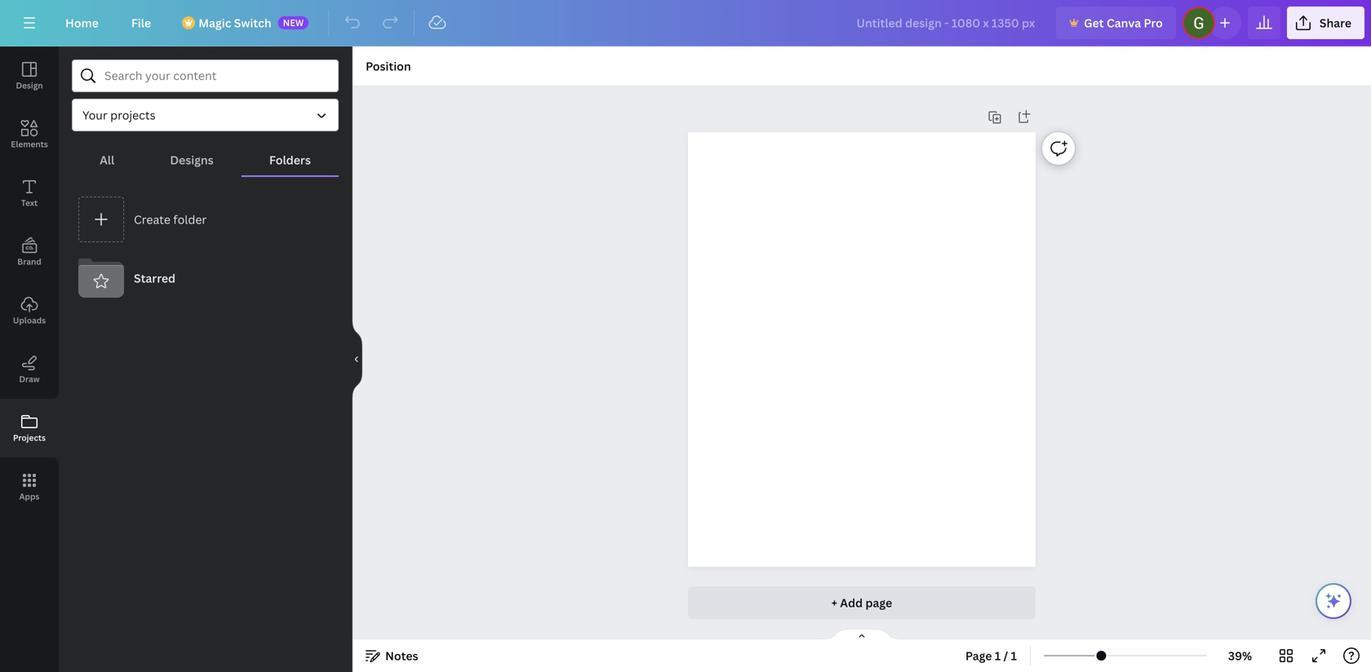 Task type: vqa. For each thing, say whether or not it's contained in the screenshot.
button
no



Task type: describe. For each thing, give the bounding box(es) containing it.
Select ownership filter button
[[72, 99, 339, 131]]

elements
[[11, 139, 48, 150]]

39%
[[1229, 649, 1253, 664]]

designs
[[170, 152, 214, 168]]

hide image
[[352, 320, 363, 399]]

projects
[[13, 433, 46, 444]]

folder
[[173, 212, 207, 227]]

2 1 from the left
[[1011, 649, 1017, 664]]

page
[[866, 596, 893, 611]]

get
[[1084, 15, 1104, 31]]

canva
[[1107, 15, 1142, 31]]

uploads button
[[0, 282, 59, 340]]

39% button
[[1214, 643, 1267, 670]]

folders button
[[241, 145, 339, 176]]

projects
[[110, 107, 156, 123]]

draw
[[19, 374, 40, 385]]

magic switch
[[199, 15, 272, 31]]

your
[[82, 107, 108, 123]]

Design title text field
[[844, 7, 1050, 39]]

notes
[[385, 649, 418, 664]]

notes button
[[359, 643, 425, 670]]

Search your content search field
[[105, 60, 328, 91]]

1 1 from the left
[[995, 649, 1001, 664]]

your projects
[[82, 107, 156, 123]]

projects button
[[0, 399, 59, 458]]



Task type: locate. For each thing, give the bounding box(es) containing it.
designs button
[[142, 145, 241, 176]]

create folder button
[[72, 190, 339, 249]]

design button
[[0, 47, 59, 105]]

switch
[[234, 15, 272, 31]]

all
[[100, 152, 114, 168]]

apps
[[19, 492, 39, 503]]

+
[[832, 596, 838, 611]]

elements button
[[0, 105, 59, 164]]

show pages image
[[823, 629, 901, 642]]

canva assistant image
[[1324, 592, 1344, 612]]

magic
[[199, 15, 231, 31]]

add
[[841, 596, 863, 611]]

share button
[[1288, 7, 1365, 39]]

get canva pro
[[1084, 15, 1163, 31]]

1 left /
[[995, 649, 1001, 664]]

page 1 / 1
[[966, 649, 1017, 664]]

all button
[[72, 145, 142, 176]]

side panel tab list
[[0, 47, 59, 517]]

page
[[966, 649, 992, 664]]

get canva pro button
[[1057, 7, 1176, 39]]

main menu bar
[[0, 0, 1372, 47]]

position button
[[359, 53, 418, 79]]

design
[[16, 80, 43, 91]]

brand button
[[0, 223, 59, 282]]

text button
[[0, 164, 59, 223]]

brand
[[17, 256, 41, 267]]

/
[[1004, 649, 1009, 664]]

pro
[[1144, 15, 1163, 31]]

starred button
[[72, 249, 339, 308]]

create
[[134, 212, 171, 227]]

uploads
[[13, 315, 46, 326]]

1 horizontal spatial 1
[[1011, 649, 1017, 664]]

home
[[65, 15, 99, 31]]

create folder
[[134, 212, 207, 227]]

+ add page button
[[688, 587, 1036, 620]]

position
[[366, 58, 411, 74]]

new
[[283, 16, 304, 29]]

file
[[131, 15, 151, 31]]

text
[[21, 198, 38, 209]]

file button
[[118, 7, 164, 39]]

folders
[[269, 152, 311, 168]]

draw button
[[0, 340, 59, 399]]

starred
[[134, 271, 176, 286]]

0 horizontal spatial 1
[[995, 649, 1001, 664]]

+ add page
[[832, 596, 893, 611]]

share
[[1320, 15, 1352, 31]]

1 right /
[[1011, 649, 1017, 664]]

home link
[[52, 7, 112, 39]]

1
[[995, 649, 1001, 664], [1011, 649, 1017, 664]]

apps button
[[0, 458, 59, 517]]



